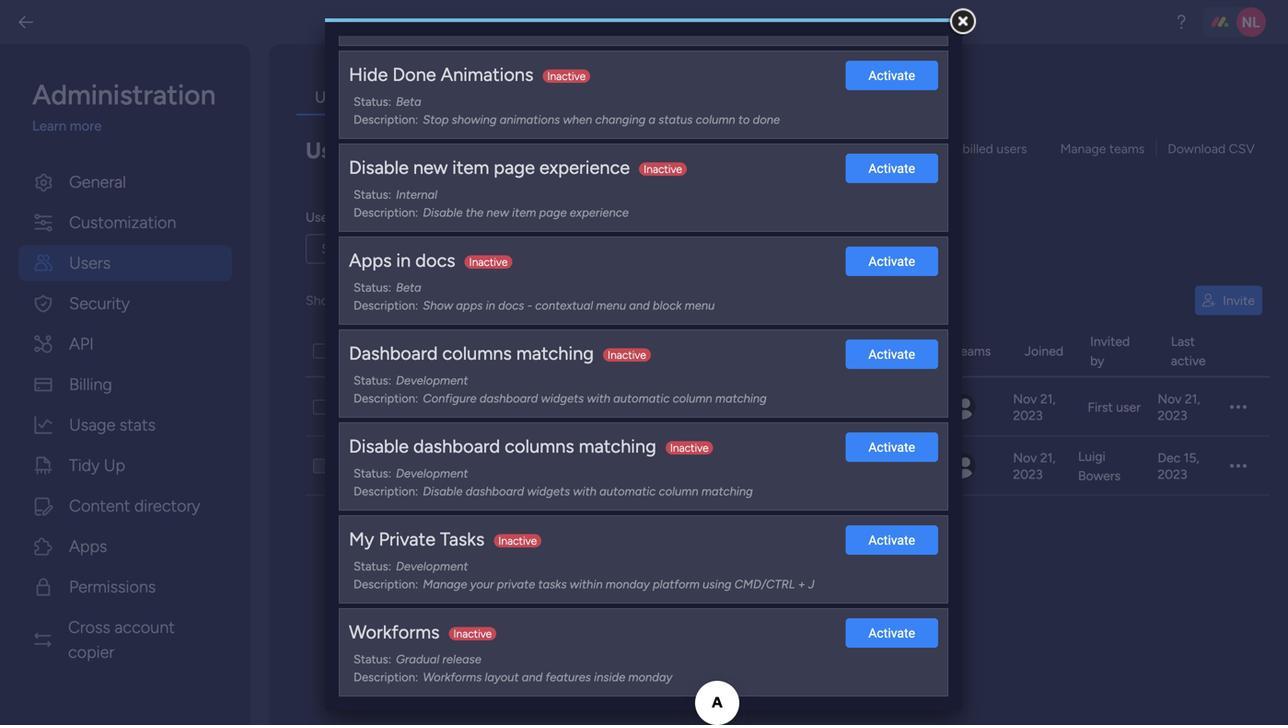 Task type: describe. For each thing, give the bounding box(es) containing it.
item inside the status: internal description: disable the new item page experience
[[512, 206, 536, 220]]

activate for animations
[[869, 68, 916, 83]]

description: for new
[[354, 206, 418, 220]]

0 vertical spatial new
[[413, 157, 448, 179]]

0 vertical spatial luigi bowers
[[390, 400, 463, 415]]

inactive inside hide done animations inactive
[[547, 70, 586, 83]]

contextual
[[535, 299, 593, 313]]

invite button
[[1196, 286, 1263, 316]]

1 vertical spatial dashboard
[[413, 436, 500, 458]]

tidy up
[[69, 456, 125, 476]]

see
[[938, 141, 960, 157]]

customization button
[[18, 205, 232, 241]]

nov 21, 2023 down joined in the right of the page
[[1014, 391, 1056, 424]]

activate for columns
[[869, 440, 916, 455]]

dec
[[1158, 450, 1181, 466]]

user for user name/email
[[306, 210, 332, 225]]

by
[[1091, 353, 1105, 369]]

the
[[466, 206, 484, 220]]

Search text field
[[306, 234, 582, 264]]

activate button for docs
[[846, 247, 939, 277]]

apps for apps
[[69, 537, 107, 557]]

disable up noah
[[349, 436, 409, 458]]

lott
[[424, 459, 448, 474]]

user management
[[306, 137, 492, 164]]

inactive inside disable dashboard columns matching inactive
[[670, 442, 709, 455]]

invited by
[[1091, 334, 1130, 369]]

private
[[379, 529, 436, 551]]

2023 inside dec 15, 2023
[[1158, 467, 1188, 483]]

help image
[[1173, 13, 1191, 31]]

row containing luigi bowers
[[306, 437, 1270, 496]]

animations
[[441, 64, 534, 86]]

column for inactive
[[673, 392, 713, 406]]

apps
[[456, 299, 483, 313]]

content
[[69, 497, 130, 516]]

name
[[343, 344, 377, 359]]

name/email
[[336, 210, 403, 225]]

nov 21, 2023 right add or edit team image
[[1014, 450, 1056, 483]]

usage stats button
[[18, 408, 232, 444]]

apps for apps in docs inactive
[[349, 250, 392, 272]]

invite
[[1223, 293, 1256, 309]]

dashboard columns matching inactive
[[349, 343, 646, 365]]

stop
[[423, 112, 449, 127]]

widgets for columns
[[527, 485, 570, 499]]

add or edit team image
[[949, 394, 976, 421]]

disable inside the status: internal description: disable the new item page experience
[[423, 206, 463, 220]]

manage inside manage teams button
[[1061, 141, 1107, 157]]

usage stats
[[69, 415, 156, 435]]

monday inside status: development description: manage your private tasks within monday platform using cmd/ctrl + j
[[606, 578, 650, 592]]

matching inside status: development description: disable dashboard widgets with automatic column matching
[[702, 485, 753, 499]]

showing:
[[306, 293, 359, 309]]

j
[[809, 578, 815, 592]]

departments
[[391, 88, 483, 107]]

api
[[69, 334, 94, 354]]

0 vertical spatial luigi bowers link
[[387, 398, 466, 417]]

inactive inside dashboard columns matching inactive
[[608, 349, 646, 362]]

activate button for tasks
[[846, 526, 939, 556]]

-
[[527, 299, 532, 313]]

manage inside status: development description: manage your private tasks within monday platform using cmd/ctrl + j
[[423, 578, 467, 592]]

1 vertical spatial columns
[[505, 436, 574, 458]]

tidy up button
[[18, 448, 232, 484]]

status: beta description: stop showing animations when changing a status column to done
[[354, 95, 780, 127]]

internal
[[396, 188, 438, 202]]

hide done animations inactive
[[349, 64, 586, 86]]

description: for in
[[354, 299, 418, 313]]

invited
[[1091, 334, 1130, 350]]

last active
[[1171, 334, 1206, 369]]

noah lott
[[390, 459, 448, 474]]

workforms inside status: gradual release description: workforms layout and features inside monday
[[423, 671, 482, 685]]

download
[[1168, 141, 1226, 157]]

1 vertical spatial luigi bowers
[[1079, 449, 1121, 484]]

email
[[510, 344, 541, 359]]

general button
[[18, 164, 232, 200]]

add or edit team image
[[949, 453, 976, 480]]

status
[[659, 112, 693, 127]]

with for columns
[[573, 485, 597, 499]]

1 vertical spatial noah lott image
[[343, 450, 376, 483]]

security
[[69, 294, 130, 314]]

board
[[520, 88, 561, 107]]

row group containing nov 21, 2023
[[306, 378, 1270, 496]]

within
[[570, 578, 603, 592]]

luigibowers16@gmail.com
[[507, 400, 657, 415]]

row containing invited by
[[306, 327, 1270, 378]]

copier
[[68, 643, 114, 663]]

content directory
[[69, 497, 200, 516]]

layout
[[485, 671, 519, 685]]

description: for private
[[354, 578, 418, 592]]

1 menu from the left
[[596, 299, 626, 313]]

usage
[[69, 415, 116, 435]]

automatic for matching
[[600, 485, 656, 499]]

page inside the status: internal description: disable the new item page experience
[[539, 206, 567, 220]]

v2 surface invite image
[[1203, 294, 1216, 307]]

results
[[373, 293, 411, 309]]

gradual
[[396, 653, 440, 667]]

permissions
[[69, 578, 156, 597]]

development for columns
[[396, 374, 468, 388]]

account
[[115, 618, 175, 638]]

animations
[[500, 112, 560, 127]]

and inside status: beta description: show apps in docs - contextual menu and block menu
[[629, 299, 650, 313]]

administration learn more
[[32, 78, 216, 134]]

disable inside status: development description: disable dashboard widgets with automatic column matching
[[423, 485, 463, 499]]

inactive inside the workforms inactive
[[454, 628, 492, 641]]

status: development description: configure dashboard widgets with automatic column matching
[[354, 374, 767, 406]]

nov 21, 2023 down "active"
[[1158, 391, 1201, 424]]

experience inside the status: internal description: disable the new item page experience
[[570, 206, 629, 220]]

showing
[[452, 112, 497, 127]]

learn more link
[[32, 116, 232, 137]]

inactive inside apps in docs inactive
[[469, 256, 508, 269]]

workforms inactive
[[349, 622, 492, 644]]

manage teams
[[1061, 141, 1145, 157]]

1 v2 ellipsis image from the top
[[1231, 399, 1247, 416]]

status: internal description: disable the new item page experience
[[354, 188, 629, 220]]

automations ownership link
[[656, 81, 859, 116]]

and inside status: gradual release description: workforms layout and features inside monday
[[522, 671, 543, 685]]

permissions button
[[18, 570, 232, 606]]

activate button for item
[[846, 154, 939, 184]]

management
[[358, 137, 492, 164]]

disable dashboard columns matching inactive
[[349, 436, 709, 458]]

learn
[[32, 118, 66, 134]]

content directory button
[[18, 489, 232, 525]]

status
[[853, 344, 891, 359]]

nov right user
[[1158, 391, 1182, 407]]

manage teams button
[[1053, 134, 1153, 164]]

7 activate button from the top
[[846, 619, 939, 649]]

automatic for inactive
[[614, 392, 670, 406]]

description: for columns
[[354, 392, 418, 406]]

1 active from the top
[[845, 400, 882, 415]]

a
[[649, 112, 656, 127]]

see billed users
[[938, 141, 1028, 157]]

users inside users "link"
[[315, 88, 355, 107]]

teams
[[1110, 141, 1145, 157]]

tasks
[[538, 578, 567, 592]]

cross
[[68, 618, 110, 638]]

ownership for board ownership
[[565, 88, 637, 107]]



Task type: vqa. For each thing, say whether or not it's contained in the screenshot.


Task type: locate. For each thing, give the bounding box(es) containing it.
status: for hide done animations
[[354, 95, 391, 109]]

1 horizontal spatial menu
[[685, 299, 715, 313]]

and right 'layout'
[[522, 671, 543, 685]]

1 ownership from the left
[[565, 88, 637, 107]]

2 status: from the top
[[354, 188, 391, 202]]

1 vertical spatial widgets
[[527, 485, 570, 499]]

dashboard down dashboard columns matching inactive
[[480, 392, 538, 406]]

1 vertical spatial page
[[539, 206, 567, 220]]

manage left the your
[[423, 578, 467, 592]]

teams
[[955, 344, 991, 359]]

6 activate button from the top
[[846, 526, 939, 556]]

tidy
[[69, 456, 100, 476]]

back to workspace image
[[17, 13, 35, 31]]

cross account copier
[[68, 618, 175, 663]]

ownership inside automations ownership link
[[768, 88, 841, 107]]

apps
[[349, 250, 392, 272], [69, 537, 107, 557]]

new right the
[[487, 206, 509, 220]]

activate for tasks
[[869, 533, 916, 548]]

1 horizontal spatial ownership
[[768, 88, 841, 107]]

4 activate button from the top
[[846, 340, 939, 370]]

automations
[[674, 88, 765, 107]]

development down my private tasks inactive
[[396, 560, 468, 574]]

description: inside the status: internal description: disable the new item page experience
[[354, 206, 418, 220]]

1 row from the top
[[306, 327, 1270, 378]]

docs up show
[[416, 250, 456, 272]]

1 vertical spatial luigi
[[1079, 449, 1106, 465]]

inactive left role
[[608, 349, 646, 362]]

3 development from the top
[[396, 560, 468, 574]]

ownership
[[565, 88, 637, 107], [768, 88, 841, 107]]

inactive down admin
[[670, 442, 709, 455]]

users button
[[18, 245, 232, 281]]

description: for done
[[354, 112, 418, 127]]

row group
[[306, 378, 1270, 496]]

departments link
[[373, 81, 501, 116]]

2 beta from the top
[[396, 281, 422, 295]]

0 horizontal spatial item
[[453, 157, 489, 179]]

1 vertical spatial user
[[306, 210, 332, 225]]

ownership up the 'changing'
[[565, 88, 637, 107]]

column inside status: development description: configure dashboard widgets with automatic column matching
[[673, 392, 713, 406]]

2
[[363, 293, 370, 309]]

new up internal
[[413, 157, 448, 179]]

activate button for animations
[[846, 61, 939, 90]]

0 vertical spatial column
[[696, 112, 736, 127]]

+
[[798, 578, 806, 592]]

configure
[[423, 392, 477, 406]]

0 vertical spatial monday
[[606, 578, 650, 592]]

1 horizontal spatial luigi bowers
[[1079, 449, 1121, 484]]

activate for docs
[[869, 254, 916, 269]]

2 activate from the top
[[869, 161, 916, 176]]

description: inside status: development description: disable dashboard widgets with automatic column matching
[[354, 485, 418, 499]]

apps down "content"
[[69, 537, 107, 557]]

noah lott image right help icon on the top right of the page
[[1237, 7, 1267, 37]]

workforms up gradual
[[349, 622, 440, 644]]

0 horizontal spatial luigi bowers link
[[387, 398, 466, 417]]

1 development from the top
[[396, 374, 468, 388]]

user for user role
[[640, 344, 667, 359]]

3 description: from the top
[[354, 299, 418, 313]]

2 menu from the left
[[685, 299, 715, 313]]

1 vertical spatial development
[[396, 467, 468, 481]]

0 vertical spatial in
[[396, 250, 411, 272]]

status: inside status: development description: manage your private tasks within monday platform using cmd/ctrl + j
[[354, 560, 391, 574]]

2 v2 ellipsis image from the top
[[1231, 458, 1247, 475]]

widgets inside status: development description: disable dashboard widgets with automatic column matching
[[527, 485, 570, 499]]

manage left the teams on the right top of the page
[[1061, 141, 1107, 157]]

1 vertical spatial manage
[[423, 578, 467, 592]]

columns up status: development description: disable dashboard widgets with automatic column matching
[[505, 436, 574, 458]]

2 activate button from the top
[[846, 154, 939, 184]]

status: inside status: beta description: show apps in docs - contextual menu and block menu
[[354, 281, 391, 295]]

1 activate from the top
[[869, 68, 916, 83]]

0 vertical spatial dashboard
[[480, 392, 538, 406]]

csv
[[1229, 141, 1256, 157]]

bowers
[[421, 400, 463, 415], [1079, 468, 1121, 484]]

21, right add or edit team image
[[1041, 450, 1056, 466]]

monday inside status: gradual release description: workforms layout and features inside monday
[[629, 671, 673, 685]]

status: beta description: show apps in docs - contextual menu and block menu
[[354, 281, 715, 313]]

0 vertical spatial experience
[[540, 157, 630, 179]]

status: down apps in docs inactive
[[354, 281, 391, 295]]

joined
[[1025, 344, 1064, 359]]

dashboard inside status: development description: disable dashboard widgets with automatic column matching
[[466, 485, 524, 499]]

description: inside status: development description: configure dashboard widgets with automatic column matching
[[354, 392, 418, 406]]

2 vertical spatial column
[[659, 485, 699, 499]]

1 vertical spatial users
[[69, 253, 111, 273]]

0 vertical spatial development
[[396, 374, 468, 388]]

0 vertical spatial columns
[[442, 343, 512, 365]]

0 vertical spatial v2 ellipsis image
[[1231, 399, 1247, 416]]

development up my private tasks inactive
[[396, 467, 468, 481]]

download csv
[[1168, 141, 1256, 157]]

2023 right add or edit team image
[[1014, 467, 1043, 483]]

0 vertical spatial widgets
[[541, 392, 584, 406]]

bowers down first
[[1079, 468, 1121, 484]]

1 horizontal spatial and
[[629, 299, 650, 313]]

disable new item page experience inactive
[[349, 157, 683, 179]]

1 vertical spatial workforms
[[423, 671, 482, 685]]

1 vertical spatial luigi bowers link
[[1079, 447, 1151, 486]]

2 vertical spatial dashboard
[[466, 485, 524, 499]]

status: up name/email
[[354, 188, 391, 202]]

1 vertical spatial docs
[[498, 299, 525, 313]]

0 vertical spatial and
[[629, 299, 650, 313]]

description: up user management
[[354, 112, 418, 127]]

ownership for automations ownership
[[768, 88, 841, 107]]

item up the status: internal description: disable the new item page experience
[[453, 157, 489, 179]]

0 vertical spatial automatic
[[614, 392, 670, 406]]

2023 down 'dec'
[[1158, 467, 1188, 483]]

status: gradual release description: workforms layout and features inside monday
[[354, 653, 673, 685]]

0 horizontal spatial in
[[396, 250, 411, 272]]

description: down internal
[[354, 206, 418, 220]]

apps button
[[18, 529, 232, 565]]

7 description: from the top
[[354, 671, 418, 685]]

6 description: from the top
[[354, 578, 418, 592]]

api button
[[18, 327, 232, 362]]

billing
[[69, 375, 112, 395]]

my
[[349, 529, 374, 551]]

activate button for matching
[[846, 340, 939, 370]]

user left name/email
[[306, 210, 332, 225]]

0 vertical spatial noah lott image
[[1237, 7, 1267, 37]]

0 vertical spatial page
[[494, 157, 535, 179]]

description: down dashboard
[[354, 392, 418, 406]]

user role
[[640, 344, 692, 359]]

v2 ellipsis image
[[1231, 399, 1247, 416], [1231, 458, 1247, 475]]

with down disable dashboard columns matching inactive
[[573, 485, 597, 499]]

1 horizontal spatial bowers
[[1079, 468, 1121, 484]]

4 status: from the top
[[354, 374, 391, 388]]

board ownership link
[[501, 81, 656, 116]]

21, down "active"
[[1185, 391, 1201, 407]]

grid
[[306, 327, 1270, 708]]

row containing nov 21, 2023
[[306, 378, 1270, 437]]

5 status: from the top
[[354, 467, 391, 481]]

block
[[653, 299, 682, 313]]

disable
[[349, 157, 409, 179], [423, 206, 463, 220], [349, 436, 409, 458], [423, 485, 463, 499]]

users link
[[297, 81, 373, 116]]

luigi bowers link
[[387, 398, 466, 417], [1079, 447, 1151, 486]]

0 horizontal spatial luigi
[[390, 400, 417, 415]]

in inside status: beta description: show apps in docs - contextual menu and block menu
[[486, 299, 495, 313]]

1 vertical spatial and
[[522, 671, 543, 685]]

and
[[629, 299, 650, 313], [522, 671, 543, 685]]

noah lott image left noah
[[343, 450, 376, 483]]

1 vertical spatial v2 ellipsis image
[[1231, 458, 1247, 475]]

4 description: from the top
[[354, 392, 418, 406]]

1 vertical spatial new
[[487, 206, 509, 220]]

page down the disable new item page experience inactive
[[539, 206, 567, 220]]

and left block
[[629, 299, 650, 313]]

beta down done
[[396, 95, 422, 109]]

development inside status: development description: manage your private tasks within monday platform using cmd/ctrl + j
[[396, 560, 468, 574]]

7 status: from the top
[[354, 653, 391, 667]]

nov down joined in the right of the page
[[1014, 391, 1038, 407]]

development inside status: development description: configure dashboard widgets with automatic column matching
[[396, 374, 468, 388]]

status: for my private tasks
[[354, 560, 391, 574]]

cmd/ctrl
[[735, 578, 795, 592]]

billed
[[963, 141, 994, 157]]

1 vertical spatial apps
[[69, 537, 107, 557]]

in right apps
[[486, 299, 495, 313]]

development for dashboard
[[396, 467, 468, 481]]

status: inside status: gradual release description: workforms layout and features inside monday
[[354, 653, 391, 667]]

status: for workforms
[[354, 653, 391, 667]]

monday right the within
[[606, 578, 650, 592]]

user down users "link"
[[306, 137, 352, 164]]

1 horizontal spatial luigi
[[1079, 449, 1106, 465]]

item down the disable new item page experience inactive
[[512, 206, 536, 220]]

0 horizontal spatial luigi bowers
[[390, 400, 463, 415]]

column down admin
[[659, 485, 699, 499]]

6 activate from the top
[[869, 533, 916, 548]]

1 horizontal spatial page
[[539, 206, 567, 220]]

users
[[997, 141, 1028, 157]]

status: for disable new item page experience
[[354, 188, 391, 202]]

5 description: from the top
[[354, 485, 418, 499]]

apps in docs inactive
[[349, 250, 508, 272]]

cross account copier button
[[18, 610, 232, 671]]

luigi right "luigi bowers" icon
[[390, 400, 417, 415]]

development inside status: development description: disable dashboard widgets with automatic column matching
[[396, 467, 468, 481]]

1 horizontal spatial users
[[315, 88, 355, 107]]

2 ownership from the left
[[768, 88, 841, 107]]

status: down my
[[354, 560, 391, 574]]

menu right block
[[685, 299, 715, 313]]

1 horizontal spatial noah lott image
[[1237, 7, 1267, 37]]

2 vertical spatial user
[[640, 344, 667, 359]]

0 horizontal spatial apps
[[69, 537, 107, 557]]

1 horizontal spatial item
[[512, 206, 536, 220]]

activate for matching
[[869, 347, 916, 362]]

private
[[497, 578, 535, 592]]

monday right inside
[[629, 671, 673, 685]]

using
[[703, 578, 732, 592]]

development up configure on the left
[[396, 374, 468, 388]]

0 horizontal spatial noah lott image
[[343, 450, 376, 483]]

when
[[563, 112, 593, 127]]

2023 up 'dec'
[[1158, 408, 1188, 424]]

features
[[546, 671, 591, 685]]

widgets inside status: development description: configure dashboard widgets with automatic column matching
[[541, 392, 584, 406]]

nov right add or edit team image
[[1014, 450, 1038, 466]]

status: development description: manage your private tasks within monday platform using cmd/ctrl + j
[[354, 560, 815, 592]]

columns down apps
[[442, 343, 512, 365]]

widgets up disable dashboard columns matching inactive
[[541, 392, 584, 406]]

docs left the -
[[498, 299, 525, 313]]

status: inside status: development description: disable dashboard widgets with automatic column matching
[[354, 467, 391, 481]]

0 vertical spatial active
[[845, 400, 882, 415]]

disable down lott
[[423, 485, 463, 499]]

nov
[[1014, 391, 1038, 407], [1158, 391, 1182, 407], [1014, 450, 1038, 466]]

1 horizontal spatial apps
[[349, 250, 392, 272]]

status: for disable dashboard columns matching
[[354, 467, 391, 481]]

0 horizontal spatial bowers
[[421, 400, 463, 415]]

noah lott link
[[387, 457, 451, 476]]

activate button
[[846, 61, 939, 90], [846, 154, 939, 184], [846, 247, 939, 277], [846, 340, 939, 370], [846, 433, 939, 463], [846, 526, 939, 556], [846, 619, 939, 649]]

grid containing invited by
[[306, 327, 1270, 708]]

noah lott image
[[1237, 7, 1267, 37], [343, 450, 376, 483]]

stats
[[120, 415, 156, 435]]

dashboard for dashboard
[[466, 485, 524, 499]]

0 horizontal spatial docs
[[416, 250, 456, 272]]

description: inside status: gradual release description: workforms layout and features inside monday
[[354, 671, 418, 685]]

disable down internal
[[423, 206, 463, 220]]

menu
[[596, 299, 626, 313], [685, 299, 715, 313]]

luigi
[[390, 400, 417, 415], [1079, 449, 1106, 465]]

1 vertical spatial monday
[[629, 671, 673, 685]]

widgets for matching
[[541, 392, 584, 406]]

workforms down release
[[423, 671, 482, 685]]

0 vertical spatial luigi
[[390, 400, 417, 415]]

beta inside status: beta description: show apps in docs - contextual menu and block menu
[[396, 281, 422, 295]]

new
[[413, 157, 448, 179], [487, 206, 509, 220]]

4 activate from the top
[[869, 347, 916, 362]]

release
[[443, 653, 482, 667]]

0 horizontal spatial and
[[522, 671, 543, 685]]

2 active from the top
[[845, 459, 882, 474]]

changing
[[596, 112, 646, 127]]

noah
[[390, 459, 421, 474]]

0 vertical spatial beta
[[396, 95, 422, 109]]

inactive inside my private tasks inactive
[[499, 535, 537, 548]]

with left admin
[[587, 392, 611, 406]]

dec 15, 2023
[[1158, 450, 1200, 483]]

dashboard down disable dashboard columns matching inactive
[[466, 485, 524, 499]]

activate button for columns
[[846, 433, 939, 463]]

1 horizontal spatial new
[[487, 206, 509, 220]]

users up security
[[69, 253, 111, 273]]

21, down joined in the right of the page
[[1041, 391, 1056, 407]]

user name/email
[[306, 210, 403, 225]]

1 horizontal spatial in
[[486, 299, 495, 313]]

1 horizontal spatial docs
[[498, 299, 525, 313]]

item
[[453, 157, 489, 179], [512, 206, 536, 220]]

0 vertical spatial docs
[[416, 250, 456, 272]]

development for private
[[396, 560, 468, 574]]

user for user management
[[306, 137, 352, 164]]

in up results
[[396, 250, 411, 272]]

new inside the status: internal description: disable the new item page experience
[[487, 206, 509, 220]]

1 vertical spatial bowers
[[1079, 468, 1121, 484]]

description: down noah
[[354, 485, 418, 499]]

0 vertical spatial item
[[453, 157, 489, 179]]

status: inside status: beta description: stop showing animations when changing a status column to done
[[354, 95, 391, 109]]

column down automations
[[696, 112, 736, 127]]

user inside row
[[640, 344, 667, 359]]

2023 right add or edit team icon
[[1014, 408, 1043, 424]]

0 vertical spatial user
[[306, 137, 352, 164]]

luigi bowers link up noah lott
[[387, 398, 466, 417]]

1 activate button from the top
[[846, 61, 939, 90]]

0 vertical spatial bowers
[[421, 400, 463, 415]]

with
[[587, 392, 611, 406], [573, 485, 597, 499]]

inactive inside the disable new item page experience inactive
[[644, 163, 683, 176]]

0 horizontal spatial users
[[69, 253, 111, 273]]

luigi down first
[[1079, 449, 1106, 465]]

bowers up lott
[[421, 400, 463, 415]]

1 status: from the top
[[354, 95, 391, 109]]

status: inside status: development description: configure dashboard widgets with automatic column matching
[[354, 374, 391, 388]]

automatic inside status: development description: disable dashboard widgets with automatic column matching
[[600, 485, 656, 499]]

0 horizontal spatial menu
[[596, 299, 626, 313]]

apps inside button
[[69, 537, 107, 557]]

2 vertical spatial development
[[396, 560, 468, 574]]

description: down gradual
[[354, 671, 418, 685]]

menu right contextual at the left top of page
[[596, 299, 626, 313]]

with inside status: development description: disable dashboard widgets with automatic column matching
[[573, 485, 597, 499]]

column down role
[[673, 392, 713, 406]]

in
[[396, 250, 411, 272], [486, 299, 495, 313]]

columns
[[442, 343, 512, 365], [505, 436, 574, 458]]

0 vertical spatial manage
[[1061, 141, 1107, 157]]

inactive down 'a'
[[644, 163, 683, 176]]

1 vertical spatial in
[[486, 299, 495, 313]]

luigi bowers up noah lott
[[390, 400, 463, 415]]

3 activate button from the top
[[846, 247, 939, 277]]

status: for apps in docs
[[354, 281, 391, 295]]

1 beta from the top
[[396, 95, 422, 109]]

ownership up "done"
[[768, 88, 841, 107]]

5 activate button from the top
[[846, 433, 939, 463]]

1 vertical spatial active
[[845, 459, 882, 474]]

1 vertical spatial automatic
[[600, 485, 656, 499]]

activate for item
[[869, 161, 916, 176]]

page up the status: internal description: disable the new item page experience
[[494, 157, 535, 179]]

status: inside the status: internal description: disable the new item page experience
[[354, 188, 391, 202]]

automations ownership
[[674, 88, 841, 107]]

6 status: from the top
[[354, 560, 391, 574]]

description: inside status: beta description: stop showing animations when changing a status column to done
[[354, 112, 418, 127]]

beta inside status: beta description: stop showing animations when changing a status column to done
[[396, 95, 422, 109]]

inactive up release
[[454, 628, 492, 641]]

dashboard inside status: development description: configure dashboard widgets with automatic column matching
[[480, 392, 538, 406]]

more
[[70, 118, 102, 134]]

0 horizontal spatial manage
[[423, 578, 467, 592]]

user
[[306, 137, 352, 164], [306, 210, 332, 225], [640, 344, 667, 359]]

status: for dashboard columns matching
[[354, 374, 391, 388]]

description: inside status: development description: manage your private tasks within monday platform using cmd/ctrl + j
[[354, 578, 418, 592]]

1 description: from the top
[[354, 112, 418, 127]]

1 vertical spatial with
[[573, 485, 597, 499]]

matching inside status: development description: configure dashboard widgets with automatic column matching
[[716, 392, 767, 406]]

0 horizontal spatial page
[[494, 157, 535, 179]]

administration
[[32, 78, 216, 111]]

ownership inside board ownership link
[[565, 88, 637, 107]]

first
[[1088, 400, 1113, 415]]

customization
[[69, 213, 176, 233]]

3 status: from the top
[[354, 281, 391, 295]]

beta down apps in docs inactive
[[396, 281, 422, 295]]

see billed users button
[[930, 134, 1035, 164]]

inactive up private
[[499, 535, 537, 548]]

7 activate from the top
[[869, 626, 916, 642]]

1 horizontal spatial manage
[[1061, 141, 1107, 157]]

0 horizontal spatial new
[[413, 157, 448, 179]]

0 vertical spatial workforms
[[349, 622, 440, 644]]

nov 21, 2023
[[1014, 391, 1056, 424], [1158, 391, 1201, 424], [1014, 450, 1056, 483]]

download csv button
[[1161, 134, 1263, 164]]

dashboard for columns
[[480, 392, 538, 406]]

page
[[494, 157, 535, 179], [539, 206, 567, 220]]

hide
[[349, 64, 388, 86]]

inactive up board ownership
[[547, 70, 586, 83]]

3 activate from the top
[[869, 254, 916, 269]]

0 horizontal spatial ownership
[[565, 88, 637, 107]]

column inside status: development description: disable dashboard widgets with automatic column matching
[[659, 485, 699, 499]]

user left role
[[640, 344, 667, 359]]

0 vertical spatial users
[[315, 88, 355, 107]]

users down hide
[[315, 88, 355, 107]]

status: left gradual
[[354, 653, 391, 667]]

status: down hide
[[354, 95, 391, 109]]

2 description: from the top
[[354, 206, 418, 220]]

status: left lott
[[354, 467, 391, 481]]

status: up "luigi bowers" icon
[[354, 374, 391, 388]]

done
[[753, 112, 780, 127]]

luigi bowers link left 'dec'
[[1079, 447, 1151, 486]]

column inside status: beta description: stop showing animations when changing a status column to done
[[696, 112, 736, 127]]

luigi bowers image
[[343, 391, 376, 424]]

users
[[315, 88, 355, 107], [69, 253, 111, 273]]

1 vertical spatial beta
[[396, 281, 422, 295]]

2 development from the top
[[396, 467, 468, 481]]

security button
[[18, 286, 232, 322]]

disable up internal
[[349, 157, 409, 179]]

users inside users button
[[69, 253, 111, 273]]

description: down private
[[354, 578, 418, 592]]

with for matching
[[587, 392, 611, 406]]

3 row from the top
[[306, 437, 1270, 496]]

docs inside status: beta description: show apps in docs - contextual menu and block menu
[[498, 299, 525, 313]]

5 activate from the top
[[869, 440, 916, 455]]

dashboard
[[480, 392, 538, 406], [413, 436, 500, 458], [466, 485, 524, 499]]

row
[[306, 327, 1270, 378], [306, 378, 1270, 437], [306, 437, 1270, 496]]

inactive up apps
[[469, 256, 508, 269]]

column for matching
[[659, 485, 699, 499]]

2 row from the top
[[306, 378, 1270, 437]]

dashboard up lott
[[413, 436, 500, 458]]

apps up 2 on the left of the page
[[349, 250, 392, 272]]

widgets down disable dashboard columns matching inactive
[[527, 485, 570, 499]]

1 horizontal spatial luigi bowers link
[[1079, 447, 1151, 486]]

0 vertical spatial with
[[587, 392, 611, 406]]

beta for in
[[396, 281, 422, 295]]

with inside status: development description: configure dashboard widgets with automatic column matching
[[587, 392, 611, 406]]

1 vertical spatial item
[[512, 206, 536, 220]]

inside
[[594, 671, 626, 685]]

0 vertical spatial apps
[[349, 250, 392, 272]]

description: up dashboard
[[354, 299, 418, 313]]

description: inside status: beta description: show apps in docs - contextual menu and block menu
[[354, 299, 418, 313]]

automatic inside status: development description: configure dashboard widgets with automatic column matching
[[614, 392, 670, 406]]

1 vertical spatial experience
[[570, 206, 629, 220]]

luigi bowers down first
[[1079, 449, 1121, 484]]

1 vertical spatial column
[[673, 392, 713, 406]]

beta for done
[[396, 95, 422, 109]]

experience
[[540, 157, 630, 179], [570, 206, 629, 220]]

description: for dashboard
[[354, 485, 418, 499]]



